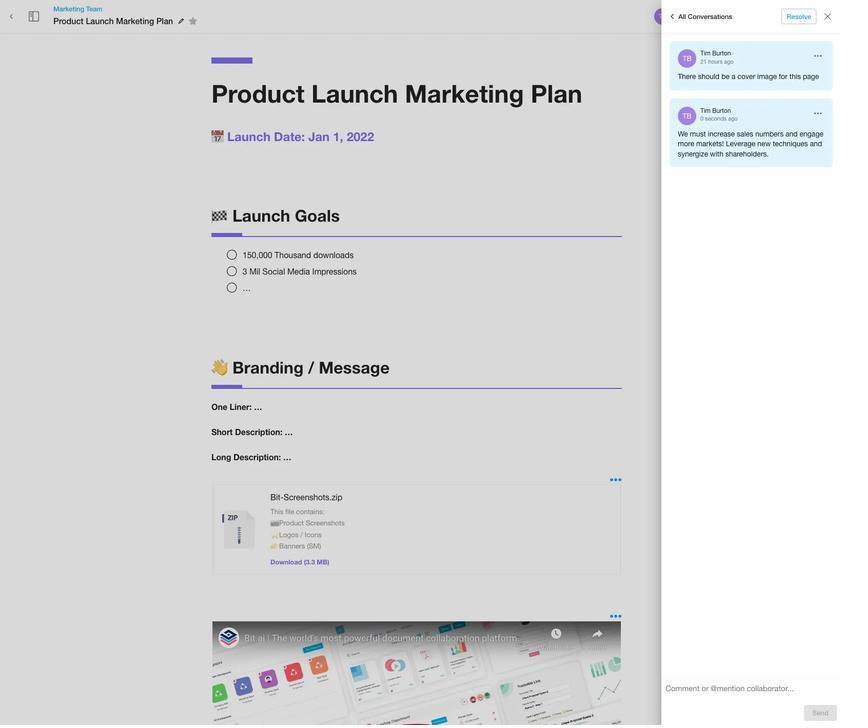 Task type: vqa. For each thing, say whether or not it's contained in the screenshot.
Image
yes



Task type: describe. For each thing, give the bounding box(es) containing it.
should
[[699, 72, 720, 81]]

0 horizontal spatial and
[[786, 130, 798, 138]]

… for short description: …
[[285, 427, 293, 437]]

tim for must
[[701, 107, 711, 114]]

Comment or @mention collaborator... text field
[[666, 684, 838, 698]]

numbers
[[756, 130, 784, 138]]

impressions
[[313, 267, 357, 276]]

short
[[212, 427, 233, 437]]

tb inside 'button'
[[659, 13, 667, 20]]

ago for increase
[[729, 116, 738, 122]]

launch right 📅 at top left
[[227, 129, 271, 144]]

burton for be
[[713, 50, 732, 57]]

ago for be
[[725, 58, 734, 65]]

1 horizontal spatial and
[[811, 140, 823, 148]]

must
[[691, 130, 707, 138]]

📷product
[[271, 519, 304, 528]]

screenshots.zip
[[284, 493, 343, 502]]

(sm)
[[307, 542, 321, 551]]

new
[[758, 140, 771, 148]]

👋
[[212, 358, 228, 378]]

this
[[790, 72, 802, 81]]

1 vertical spatial marketing
[[116, 16, 154, 26]]

all conversations button
[[664, 8, 735, 25]]

synergize
[[678, 150, 709, 158]]

team
[[86, 5, 103, 13]]

date:
[[274, 129, 305, 144]]

for
[[780, 72, 788, 81]]

tb for we
[[683, 112, 692, 120]]

bit-
[[271, 493, 284, 502]]

message
[[319, 358, 390, 378]]

bit-screenshots.zip
[[271, 493, 343, 502]]

tim burton 0 seconds ago
[[701, 107, 738, 122]]

short description: …
[[212, 427, 293, 437]]

favorite image
[[187, 15, 199, 27]]

there should be a cover image for this page
[[678, 72, 820, 81]]

0 vertical spatial marketing
[[53, 5, 84, 13]]

/ inside this file contains: 📷product screenshots ⭐️logos / icons 👉banners (sm)
[[301, 531, 303, 539]]

(3.3
[[304, 559, 315, 566]]

this
[[271, 508, 284, 516]]

📅 launch date: jan 1, 2022
[[212, 129, 374, 144]]

cover
[[738, 72, 756, 81]]

download
[[271, 559, 302, 566]]

techniques
[[773, 140, 809, 148]]

screenshots
[[306, 519, 345, 528]]

long
[[212, 452, 231, 462]]

download (3.3 mb) link
[[271, 559, 330, 566]]

150,000 thousand downloads
[[243, 251, 354, 260]]

📅
[[212, 129, 224, 144]]

more
[[797, 12, 813, 20]]

we must increase sales numbers and engage more markets! leverage new techniques and synergize with shareholders.
[[678, 130, 824, 158]]

long description: …
[[212, 452, 292, 462]]

liner:
[[230, 402, 252, 412]]

0
[[701, 116, 704, 122]]

sales
[[737, 130, 754, 138]]

goals
[[295, 206, 340, 225]]

more button
[[789, 9, 822, 24]]

engage
[[800, 130, 824, 138]]

download (3.3 mb)
[[271, 559, 330, 566]]

description: for short
[[235, 427, 283, 437]]

🏁 launch goals
[[212, 206, 340, 225]]

2022
[[347, 129, 374, 144]]

downloads
[[314, 251, 354, 260]]

all conversations
[[679, 12, 733, 20]]

branding
[[233, 358, 304, 378]]

resolve
[[787, 12, 812, 20]]

1 horizontal spatial product launch marketing plan
[[212, 79, 583, 108]]



Task type: locate. For each thing, give the bounding box(es) containing it.
marketing team link
[[53, 4, 201, 13]]

markets!
[[697, 140, 725, 148]]

… for one liner: …
[[254, 402, 262, 412]]

tim for should
[[701, 50, 711, 57]]

/ left icons
[[301, 531, 303, 539]]

1 vertical spatial /
[[301, 531, 303, 539]]

0 horizontal spatial plan
[[156, 16, 173, 26]]

0 vertical spatial plan
[[156, 16, 173, 26]]

tim up 0
[[701, 107, 711, 114]]

jan
[[309, 129, 330, 144]]

… up bit-
[[283, 452, 292, 462]]

media
[[288, 267, 310, 276]]

0 vertical spatial and
[[786, 130, 798, 138]]

1 burton from the top
[[713, 50, 732, 57]]

page
[[804, 72, 820, 81]]

1 vertical spatial product launch marketing plan
[[212, 79, 583, 108]]

description: down short description: …
[[234, 452, 281, 462]]

2 vertical spatial tb
[[683, 112, 692, 120]]

0 vertical spatial description:
[[235, 427, 283, 437]]

150,000
[[243, 251, 273, 260]]

plan
[[156, 16, 173, 26], [531, 79, 583, 108]]

0 vertical spatial product launch marketing plan
[[53, 16, 173, 26]]

launch up 150,000
[[233, 206, 290, 225]]

0 vertical spatial tb
[[659, 13, 667, 20]]

file
[[286, 508, 294, 516]]

description: for long
[[234, 452, 281, 462]]

3 mil social media impressions
[[243, 267, 357, 276]]

🏁
[[212, 206, 228, 225]]

2 burton from the top
[[713, 107, 732, 114]]

tb left 0
[[683, 112, 692, 120]]

we
[[678, 130, 689, 138]]

and down the engage
[[811, 140, 823, 148]]

product
[[53, 16, 84, 26], [212, 79, 305, 108]]

1 vertical spatial ago
[[729, 116, 738, 122]]

… for long description: …
[[283, 452, 292, 462]]

burton up seconds on the right of page
[[713, 107, 732, 114]]

/
[[308, 358, 314, 378], [301, 531, 303, 539]]

0 horizontal spatial marketing
[[53, 5, 84, 13]]

0 vertical spatial product
[[53, 16, 84, 26]]

this file contains: 📷product screenshots ⭐️logos / icons 👉banners (sm)
[[271, 508, 345, 551]]

ago inside tim burton 0 seconds ago
[[729, 116, 738, 122]]

1 vertical spatial description:
[[234, 452, 281, 462]]

tb left 21
[[683, 54, 692, 63]]

21
[[701, 58, 707, 65]]

… down the 3
[[243, 283, 251, 293]]

marketing team
[[53, 5, 103, 13]]

tb
[[659, 13, 667, 20], [683, 54, 692, 63], [683, 112, 692, 120]]

0 vertical spatial ago
[[725, 58, 734, 65]]

product launch marketing plan
[[53, 16, 173, 26], [212, 79, 583, 108]]

one
[[212, 402, 228, 412]]

with
[[711, 150, 724, 158]]

…
[[243, 283, 251, 293], [254, 402, 262, 412], [285, 427, 293, 437], [283, 452, 292, 462]]

hours
[[709, 58, 723, 65]]

burton up hours
[[713, 50, 732, 57]]

all
[[679, 12, 687, 20]]

tb for there
[[683, 54, 692, 63]]

resolve button
[[782, 9, 817, 24]]

2 horizontal spatial marketing
[[405, 79, 524, 108]]

launch up 2022
[[312, 79, 398, 108]]

tim
[[701, 50, 711, 57], [701, 107, 711, 114]]

ago right hours
[[725, 58, 734, 65]]

3
[[243, 267, 247, 276]]

👉banners
[[271, 542, 305, 551]]

thousand
[[275, 251, 311, 260]]

1 horizontal spatial product
[[212, 79, 305, 108]]

0 horizontal spatial product launch marketing plan
[[53, 16, 173, 26]]

description: up long description: …
[[235, 427, 283, 437]]

1 vertical spatial product
[[212, 79, 305, 108]]

mb)
[[317, 559, 330, 566]]

1 horizontal spatial /
[[308, 358, 314, 378]]

⭐️logos
[[271, 531, 299, 539]]

… right liner:
[[254, 402, 262, 412]]

1 vertical spatial and
[[811, 140, 823, 148]]

1 vertical spatial tb
[[683, 54, 692, 63]]

1 vertical spatial tim
[[701, 107, 711, 114]]

tim inside tim burton 0 seconds ago
[[701, 107, 711, 114]]

👋 branding / message
[[212, 358, 390, 378]]

launch down team
[[86, 16, 114, 26]]

tb button
[[653, 7, 673, 26]]

leverage
[[727, 140, 756, 148]]

burton inside tim burton 21 hours ago
[[713, 50, 732, 57]]

mil
[[250, 267, 260, 276]]

/ left 'message' on the left
[[308, 358, 314, 378]]

0 vertical spatial /
[[308, 358, 314, 378]]

more
[[678, 140, 695, 148]]

burton for increase
[[713, 107, 732, 114]]

burton
[[713, 50, 732, 57], [713, 107, 732, 114]]

… up long description: …
[[285, 427, 293, 437]]

0 horizontal spatial product
[[53, 16, 84, 26]]

tb left all
[[659, 13, 667, 20]]

ago right seconds on the right of page
[[729, 116, 738, 122]]

1 vertical spatial plan
[[531, 79, 583, 108]]

ago inside tim burton 21 hours ago
[[725, 58, 734, 65]]

1 vertical spatial burton
[[713, 107, 732, 114]]

marketing
[[53, 5, 84, 13], [116, 16, 154, 26], [405, 79, 524, 108]]

1 horizontal spatial marketing
[[116, 16, 154, 26]]

0 horizontal spatial /
[[301, 531, 303, 539]]

launch
[[86, 16, 114, 26], [312, 79, 398, 108], [227, 129, 271, 144], [233, 206, 290, 225]]

2 vertical spatial marketing
[[405, 79, 524, 108]]

1 horizontal spatial plan
[[531, 79, 583, 108]]

a
[[732, 72, 736, 81]]

1 tim from the top
[[701, 50, 711, 57]]

social
[[263, 267, 285, 276]]

one liner: …
[[212, 402, 262, 412]]

tim up 21
[[701, 50, 711, 57]]

0 vertical spatial burton
[[713, 50, 732, 57]]

1,
[[333, 129, 344, 144]]

tim burton 21 hours ago
[[701, 50, 734, 65]]

burton inside tim burton 0 seconds ago
[[713, 107, 732, 114]]

2 tim from the top
[[701, 107, 711, 114]]

contains:
[[296, 508, 325, 516]]

icons
[[305, 531, 322, 539]]

image
[[758, 72, 778, 81]]

tim inside tim burton 21 hours ago
[[701, 50, 711, 57]]

and up techniques
[[786, 130, 798, 138]]

description:
[[235, 427, 283, 437], [234, 452, 281, 462]]

there
[[678, 72, 697, 81]]

seconds
[[706, 116, 727, 122]]

0 vertical spatial tim
[[701, 50, 711, 57]]

shareholders.
[[726, 150, 769, 158]]

and
[[786, 130, 798, 138], [811, 140, 823, 148]]

conversations
[[689, 12, 733, 20]]

increase
[[709, 130, 735, 138]]

be
[[722, 72, 730, 81]]

ago
[[725, 58, 734, 65], [729, 116, 738, 122]]



